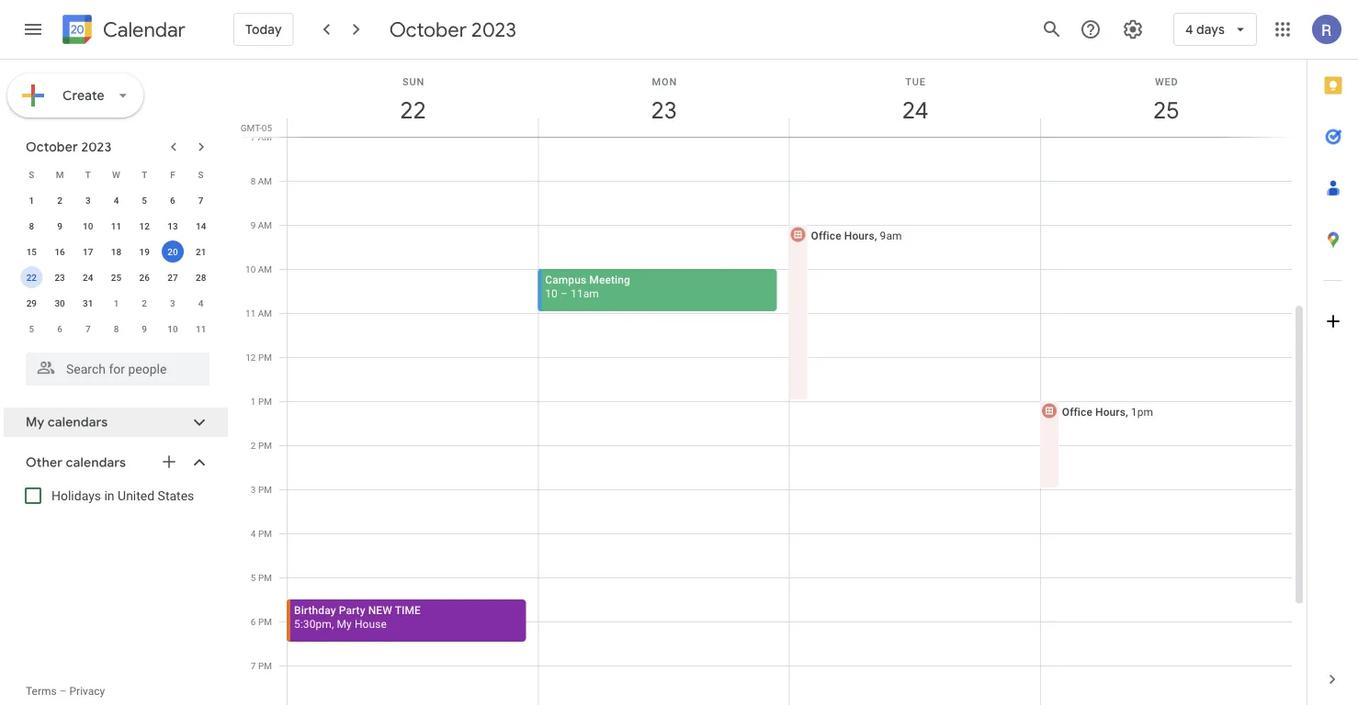 Task type: describe. For each thing, give the bounding box(es) containing it.
10 am
[[245, 264, 272, 275]]

calendars for my calendars
[[48, 415, 108, 431]]

22 inside column header
[[399, 95, 425, 125]]

13
[[168, 221, 178, 232]]

21
[[196, 246, 206, 257]]

21 element
[[190, 241, 212, 263]]

9 am
[[251, 220, 272, 231]]

pm for 6 pm
[[258, 617, 272, 628]]

calendar
[[103, 17, 186, 43]]

0 horizontal spatial october
[[26, 139, 78, 155]]

12 for 12
[[139, 221, 150, 232]]

29
[[26, 298, 37, 309]]

30
[[55, 298, 65, 309]]

row containing 1
[[17, 188, 215, 213]]

23 inside row
[[55, 272, 65, 283]]

5:30pm
[[294, 618, 332, 631]]

26
[[139, 272, 150, 283]]

0 vertical spatial 6
[[170, 195, 175, 206]]

november 2 element
[[133, 292, 156, 314]]

am for 11 am
[[258, 308, 272, 319]]

calendars for other calendars
[[66, 455, 126, 472]]

pm for 4 pm
[[258, 529, 272, 540]]

14 element
[[190, 215, 212, 237]]

party
[[339, 604, 366, 617]]

pm for 12 pm
[[258, 352, 272, 363]]

28 element
[[190, 267, 212, 289]]

my calendars
[[26, 415, 108, 431]]

1 horizontal spatial october 2023
[[389, 17, 517, 42]]

23 element
[[49, 267, 71, 289]]

19 element
[[133, 241, 156, 263]]

9 for november 9 "element" on the left top
[[142, 324, 147, 335]]

1 for 1 pm
[[251, 396, 256, 407]]

calendar element
[[59, 11, 186, 51]]

3 pm
[[251, 484, 272, 495]]

17 element
[[77, 241, 99, 263]]

4 for 4 days
[[1186, 21, 1194, 38]]

gmt-
[[241, 122, 262, 133]]

office hours , 1pm
[[1062, 406, 1154, 419]]

4 up 11 element
[[114, 195, 119, 206]]

november 4 element
[[190, 292, 212, 314]]

15 element
[[21, 241, 43, 263]]

my inside my calendars dropdown button
[[26, 415, 44, 431]]

today
[[245, 21, 282, 38]]

0 horizontal spatial 9
[[57, 221, 62, 232]]

3 for 3 pm
[[251, 484, 256, 495]]

25 inside 'october 2023' grid
[[111, 272, 121, 283]]

my inside "birthday party new time 5:30pm , my house"
[[337, 618, 352, 631]]

, for 1pm
[[1126, 406, 1129, 419]]

am for 10 am
[[258, 264, 272, 275]]

18
[[111, 246, 121, 257]]

mon
[[652, 76, 677, 87]]

Search for people text field
[[37, 353, 199, 386]]

22 element
[[21, 267, 43, 289]]

30 element
[[49, 292, 71, 314]]

holidays in united states
[[51, 489, 194, 504]]

25 inside wed 25
[[1153, 95, 1179, 125]]

time
[[395, 604, 421, 617]]

10 inside campus meeting 10 – 11am
[[545, 287, 558, 300]]

campus meeting 10 – 11am
[[545, 273, 631, 300]]

0 horizontal spatial 2023
[[81, 139, 112, 155]]

10 element
[[77, 215, 99, 237]]

row containing 5
[[17, 316, 215, 342]]

3 for "november 3" 'element'
[[170, 298, 175, 309]]

29 element
[[21, 292, 43, 314]]

1 pm
[[251, 396, 272, 407]]

6 for 6 pm
[[251, 617, 256, 628]]

wed
[[1156, 76, 1179, 87]]

2 t from the left
[[142, 169, 147, 180]]

hours for 9am
[[845, 229, 875, 242]]

1 vertical spatial october 2023
[[26, 139, 112, 155]]

11 for november 11 element
[[196, 324, 206, 335]]

november 3 element
[[162, 292, 184, 314]]

new
[[368, 604, 392, 617]]

states
[[158, 489, 194, 504]]

terms link
[[26, 686, 57, 699]]

days
[[1197, 21, 1225, 38]]

row containing 8
[[17, 213, 215, 239]]

1 s from the left
[[29, 169, 34, 180]]

11 element
[[105, 215, 127, 237]]

10 for 10 element
[[83, 221, 93, 232]]

november 8 element
[[105, 318, 127, 340]]

am for 9 am
[[258, 220, 272, 231]]

0 horizontal spatial 8
[[29, 221, 34, 232]]

pm for 7 pm
[[258, 661, 272, 672]]

pm for 1 pm
[[258, 396, 272, 407]]

11 for 11 am
[[245, 308, 256, 319]]

house
[[355, 618, 387, 631]]

am for 8 am
[[258, 176, 272, 187]]

23 column header
[[538, 60, 790, 137]]

other
[[26, 455, 63, 472]]

24 link
[[895, 89, 937, 131]]

november 9 element
[[133, 318, 156, 340]]

f
[[170, 169, 175, 180]]

row containing 29
[[17, 290, 215, 316]]

5 pm
[[251, 573, 272, 584]]

6 pm
[[251, 617, 272, 628]]

november 10 element
[[162, 318, 184, 340]]

0 vertical spatial 2023
[[472, 17, 517, 42]]

tue
[[906, 76, 926, 87]]

22 link
[[392, 89, 434, 131]]



Task type: vqa. For each thing, say whether or not it's contained in the screenshot.


Task type: locate. For each thing, give the bounding box(es) containing it.
0 horizontal spatial 25
[[111, 272, 121, 283]]

4 left days
[[1186, 21, 1194, 38]]

15
[[26, 246, 37, 257]]

1 vertical spatial –
[[59, 686, 67, 699]]

2 vertical spatial 6
[[251, 617, 256, 628]]

1 for november 1 "element"
[[114, 298, 119, 309]]

1 horizontal spatial 2023
[[472, 17, 517, 42]]

,
[[875, 229, 877, 242], [1126, 406, 1129, 419], [332, 618, 334, 631]]

office left 1pm
[[1062, 406, 1093, 419]]

1 vertical spatial ,
[[1126, 406, 1129, 419]]

0 vertical spatial 25
[[1153, 95, 1179, 125]]

23 down mon
[[650, 95, 676, 125]]

0 vertical spatial 2
[[57, 195, 62, 206]]

calendars
[[48, 415, 108, 431], [66, 455, 126, 472]]

1 inside "element"
[[114, 298, 119, 309]]

0 vertical spatial october 2023
[[389, 17, 517, 42]]

2 vertical spatial 5
[[251, 573, 256, 584]]

5 for 5 pm
[[251, 573, 256, 584]]

main drawer image
[[22, 18, 44, 40]]

12 up 19
[[139, 221, 150, 232]]

privacy
[[69, 686, 105, 699]]

2 horizontal spatial 11
[[245, 308, 256, 319]]

1pm
[[1131, 406, 1154, 419]]

3 inside 'element'
[[170, 298, 175, 309]]

7 row from the top
[[17, 316, 215, 342]]

november 1 element
[[105, 292, 127, 314]]

holidays
[[51, 489, 101, 504]]

7 down 6 pm
[[251, 661, 256, 672]]

grid containing 22
[[235, 60, 1307, 706]]

10
[[83, 221, 93, 232], [245, 264, 256, 275], [545, 287, 558, 300], [168, 324, 178, 335]]

22 cell
[[17, 265, 46, 290]]

1 vertical spatial 2
[[142, 298, 147, 309]]

0 vertical spatial calendars
[[48, 415, 108, 431]]

1 vertical spatial 8
[[29, 221, 34, 232]]

11 for 11 element
[[111, 221, 121, 232]]

gmt-05
[[241, 122, 272, 133]]

4 days button
[[1174, 7, 1258, 51]]

1 pm from the top
[[258, 352, 272, 363]]

0 vertical spatial 22
[[399, 95, 425, 125]]

row down w
[[17, 188, 215, 213]]

0 horizontal spatial 23
[[55, 272, 65, 283]]

13 element
[[162, 215, 184, 237]]

11
[[111, 221, 121, 232], [245, 308, 256, 319], [196, 324, 206, 335]]

25 down 18
[[111, 272, 121, 283]]

1 vertical spatial 23
[[55, 272, 65, 283]]

october 2023
[[389, 17, 517, 42], [26, 139, 112, 155]]

pm up 1 pm
[[258, 352, 272, 363]]

row group
[[17, 188, 215, 342]]

1 horizontal spatial 1
[[114, 298, 119, 309]]

0 vertical spatial october
[[389, 17, 467, 42]]

calendar heading
[[99, 17, 186, 43]]

2 am from the top
[[258, 176, 272, 187]]

05
[[262, 122, 272, 133]]

25 down wed
[[1153, 95, 1179, 125]]

office left 9am
[[811, 229, 842, 242]]

terms
[[26, 686, 57, 699]]

am up 12 pm
[[258, 308, 272, 319]]

create
[[63, 87, 105, 104]]

hours for 1pm
[[1096, 406, 1126, 419]]

october 2023 up "sun"
[[389, 17, 517, 42]]

24 element
[[77, 267, 99, 289]]

add other calendars image
[[160, 453, 178, 472]]

2 horizontal spatial 3
[[251, 484, 256, 495]]

w
[[112, 169, 120, 180]]

1 horizontal spatial t
[[142, 169, 147, 180]]

october up m
[[26, 139, 78, 155]]

1 vertical spatial hours
[[1096, 406, 1126, 419]]

0 horizontal spatial 5
[[29, 324, 34, 335]]

0 vertical spatial 8
[[251, 176, 256, 187]]

november 5 element
[[21, 318, 43, 340]]

7 for november 7 element
[[85, 324, 91, 335]]

2 row from the top
[[17, 188, 215, 213]]

t right m
[[85, 169, 91, 180]]

1 am from the top
[[258, 131, 272, 142]]

united
[[118, 489, 155, 504]]

pm for 5 pm
[[258, 573, 272, 584]]

22 column header
[[287, 60, 539, 137]]

0 vertical spatial 23
[[650, 95, 676, 125]]

1 vertical spatial 25
[[111, 272, 121, 283]]

pm up 3 pm at the bottom
[[258, 440, 272, 451]]

4 for 4 pm
[[251, 529, 256, 540]]

2 horizontal spatial 9
[[251, 220, 256, 231]]

6 row from the top
[[17, 290, 215, 316]]

sun 22
[[399, 76, 425, 125]]

today button
[[233, 7, 294, 51]]

5 pm from the top
[[258, 529, 272, 540]]

november 6 element
[[49, 318, 71, 340]]

7 pm
[[251, 661, 272, 672]]

7
[[251, 131, 256, 142], [198, 195, 204, 206], [85, 324, 91, 335], [251, 661, 256, 672]]

1 horizontal spatial my
[[337, 618, 352, 631]]

23 down "16"
[[55, 272, 65, 283]]

, down birthday
[[332, 618, 334, 631]]

am down 8 am
[[258, 220, 272, 231]]

1 vertical spatial 3
[[170, 298, 175, 309]]

1 vertical spatial 2023
[[81, 139, 112, 155]]

2 inside "element"
[[142, 298, 147, 309]]

row up november 8 element
[[17, 290, 215, 316]]

row down 11 element
[[17, 239, 215, 265]]

10 down campus
[[545, 287, 558, 300]]

31
[[83, 298, 93, 309]]

1 up november 8 element
[[114, 298, 119, 309]]

0 vertical spatial 24
[[901, 95, 928, 125]]

1 vertical spatial 24
[[83, 272, 93, 283]]

1 horizontal spatial 3
[[170, 298, 175, 309]]

6 down 5 pm at bottom left
[[251, 617, 256, 628]]

october 2023 up m
[[26, 139, 112, 155]]

24 down tue
[[901, 95, 928, 125]]

pm
[[258, 352, 272, 363], [258, 396, 272, 407], [258, 440, 272, 451], [258, 484, 272, 495], [258, 529, 272, 540], [258, 573, 272, 584], [258, 617, 272, 628], [258, 661, 272, 672]]

23 inside mon 23
[[650, 95, 676, 125]]

23 link
[[643, 89, 686, 131]]

, left 1pm
[[1126, 406, 1129, 419]]

7 down "31" element
[[85, 324, 91, 335]]

1 horizontal spatial 12
[[246, 352, 256, 363]]

1 horizontal spatial office
[[1062, 406, 1093, 419]]

2 pm from the top
[[258, 396, 272, 407]]

1 horizontal spatial 22
[[399, 95, 425, 125]]

26 element
[[133, 267, 156, 289]]

25 element
[[105, 267, 127, 289]]

1 vertical spatial 6
[[57, 324, 62, 335]]

27 element
[[162, 267, 184, 289]]

16
[[55, 246, 65, 257]]

16 element
[[49, 241, 71, 263]]

row
[[17, 162, 215, 188], [17, 188, 215, 213], [17, 213, 215, 239], [17, 239, 215, 265], [17, 265, 215, 290], [17, 290, 215, 316], [17, 316, 215, 342]]

am up 8 am
[[258, 131, 272, 142]]

5 am from the top
[[258, 308, 272, 319]]

2 vertical spatial 3
[[251, 484, 256, 495]]

11 down the november 4 element
[[196, 324, 206, 335]]

2 down m
[[57, 195, 62, 206]]

wed 25
[[1153, 76, 1179, 125]]

12 down 11 am
[[246, 352, 256, 363]]

– inside campus meeting 10 – 11am
[[561, 287, 568, 300]]

1
[[29, 195, 34, 206], [114, 298, 119, 309], [251, 396, 256, 407]]

3 down 2 pm
[[251, 484, 256, 495]]

7 pm from the top
[[258, 617, 272, 628]]

4 pm from the top
[[258, 484, 272, 495]]

5 up 12 element
[[142, 195, 147, 206]]

3 up 10 element
[[85, 195, 91, 206]]

tab list
[[1308, 60, 1359, 654]]

privacy link
[[69, 686, 105, 699]]

6
[[170, 195, 175, 206], [57, 324, 62, 335], [251, 617, 256, 628]]

22 down "sun"
[[399, 95, 425, 125]]

am
[[258, 131, 272, 142], [258, 176, 272, 187], [258, 220, 272, 231], [258, 264, 272, 275], [258, 308, 272, 319]]

pm down 6 pm
[[258, 661, 272, 672]]

1 horizontal spatial 2
[[142, 298, 147, 309]]

1 vertical spatial 5
[[29, 324, 34, 335]]

4
[[1186, 21, 1194, 38], [114, 195, 119, 206], [198, 298, 204, 309], [251, 529, 256, 540]]

4 up 5 pm at bottom left
[[251, 529, 256, 540]]

10 up 17
[[83, 221, 93, 232]]

0 horizontal spatial –
[[59, 686, 67, 699]]

meeting
[[590, 273, 631, 286]]

20
[[168, 246, 178, 257]]

0 horizontal spatial hours
[[845, 229, 875, 242]]

1 up 15 element
[[29, 195, 34, 206]]

12 for 12 pm
[[246, 352, 256, 363]]

0 horizontal spatial ,
[[332, 618, 334, 631]]

0 vertical spatial office
[[811, 229, 842, 242]]

24
[[901, 95, 928, 125], [83, 272, 93, 283]]

2 horizontal spatial 1
[[251, 396, 256, 407]]

row up 11 element
[[17, 162, 215, 188]]

m
[[56, 169, 64, 180]]

1 vertical spatial 1
[[114, 298, 119, 309]]

october up "sun"
[[389, 17, 467, 42]]

0 vertical spatial 1
[[29, 195, 34, 206]]

hours left 1pm
[[1096, 406, 1126, 419]]

7 am
[[251, 131, 272, 142]]

create button
[[7, 74, 143, 118]]

25
[[1153, 95, 1179, 125], [111, 272, 121, 283]]

birthday party new time 5:30pm , my house
[[294, 604, 421, 631]]

am for 7 am
[[258, 131, 272, 142]]

8 up 15 element
[[29, 221, 34, 232]]

, left 9am
[[875, 229, 877, 242]]

0 horizontal spatial 22
[[26, 272, 37, 283]]

5
[[142, 195, 147, 206], [29, 324, 34, 335], [251, 573, 256, 584]]

0 horizontal spatial 12
[[139, 221, 150, 232]]

october 2023 grid
[[17, 162, 215, 342]]

campus
[[545, 273, 587, 286]]

2 up 3 pm at the bottom
[[251, 440, 256, 451]]

2 for november 2 "element" at the top left of the page
[[142, 298, 147, 309]]

24 column header
[[789, 60, 1041, 137]]

None search field
[[0, 346, 228, 386]]

pm down 5 pm at bottom left
[[258, 617, 272, 628]]

row up '18' element
[[17, 213, 215, 239]]

4 pm
[[251, 529, 272, 540]]

row down '18' element
[[17, 265, 215, 290]]

0 vertical spatial ,
[[875, 229, 877, 242]]

2 horizontal spatial 2
[[251, 440, 256, 451]]

calendars up in
[[66, 455, 126, 472]]

11 am
[[245, 308, 272, 319]]

1 horizontal spatial 8
[[114, 324, 119, 335]]

7 left 05
[[251, 131, 256, 142]]

1 horizontal spatial 6
[[170, 195, 175, 206]]

4 down 28 element
[[198, 298, 204, 309]]

1 vertical spatial 22
[[26, 272, 37, 283]]

6 for "november 6" element
[[57, 324, 62, 335]]

2 vertical spatial 2
[[251, 440, 256, 451]]

my up other at the left
[[26, 415, 44, 431]]

6 down 30 element
[[57, 324, 62, 335]]

0 vertical spatial 12
[[139, 221, 150, 232]]

6 inside "november 6" element
[[57, 324, 62, 335]]

hours
[[845, 229, 875, 242], [1096, 406, 1126, 419]]

, inside "birthday party new time 5:30pm , my house"
[[332, 618, 334, 631]]

2 horizontal spatial ,
[[1126, 406, 1129, 419]]

12 pm
[[246, 352, 272, 363]]

1 horizontal spatial 23
[[650, 95, 676, 125]]

1 vertical spatial office
[[1062, 406, 1093, 419]]

pm up 2 pm
[[258, 396, 272, 407]]

2 vertical spatial 11
[[196, 324, 206, 335]]

24 down 17
[[83, 272, 93, 283]]

pm up 5 pm at bottom left
[[258, 529, 272, 540]]

0 horizontal spatial 11
[[111, 221, 121, 232]]

3 am from the top
[[258, 220, 272, 231]]

1 t from the left
[[85, 169, 91, 180]]

27
[[168, 272, 178, 283]]

2023
[[472, 17, 517, 42], [81, 139, 112, 155]]

s left m
[[29, 169, 34, 180]]

12
[[139, 221, 150, 232], [246, 352, 256, 363]]

1 down 12 pm
[[251, 396, 256, 407]]

11 down 10 am
[[245, 308, 256, 319]]

28
[[196, 272, 206, 283]]

4 for the november 4 element
[[198, 298, 204, 309]]

9 up 10 am
[[251, 220, 256, 231]]

1 vertical spatial calendars
[[66, 455, 126, 472]]

20 cell
[[159, 239, 187, 265]]

0 horizontal spatial 3
[[85, 195, 91, 206]]

0 horizontal spatial 2
[[57, 195, 62, 206]]

1 horizontal spatial s
[[198, 169, 204, 180]]

0 vertical spatial hours
[[845, 229, 875, 242]]

office for office hours , 9am
[[811, 229, 842, 242]]

2 up november 9 "element" on the left top
[[142, 298, 147, 309]]

9 inside november 9 "element"
[[142, 324, 147, 335]]

0 horizontal spatial office
[[811, 229, 842, 242]]

my down party
[[337, 618, 352, 631]]

4 inside "popup button"
[[1186, 21, 1194, 38]]

–
[[561, 287, 568, 300], [59, 686, 67, 699]]

tue 24
[[901, 76, 928, 125]]

3 down the "27" "element"
[[170, 298, 175, 309]]

10 for 10 am
[[245, 264, 256, 275]]

office for office hours , 1pm
[[1062, 406, 1093, 419]]

3
[[85, 195, 91, 206], [170, 298, 175, 309], [251, 484, 256, 495]]

9 up '16' element
[[57, 221, 62, 232]]

birthday
[[294, 604, 336, 617]]

1 horizontal spatial 5
[[142, 195, 147, 206]]

7 up 14 "element"
[[198, 195, 204, 206]]

row down november 1 "element"
[[17, 316, 215, 342]]

0 vertical spatial 5
[[142, 195, 147, 206]]

my calendars button
[[4, 408, 228, 438]]

0 vertical spatial 3
[[85, 195, 91, 206]]

row containing 22
[[17, 265, 215, 290]]

9 for 9 am
[[251, 220, 256, 231]]

0 horizontal spatial 6
[[57, 324, 62, 335]]

5 for november 5 element
[[29, 324, 34, 335]]

2 vertical spatial 8
[[114, 324, 119, 335]]

2 s from the left
[[198, 169, 204, 180]]

1 horizontal spatial 24
[[901, 95, 928, 125]]

0 horizontal spatial 1
[[29, 195, 34, 206]]

0 horizontal spatial t
[[85, 169, 91, 180]]

25 link
[[1146, 89, 1188, 131]]

1 horizontal spatial ,
[[875, 229, 877, 242]]

row group containing 1
[[17, 188, 215, 342]]

t left f
[[142, 169, 147, 180]]

14
[[196, 221, 206, 232]]

in
[[104, 489, 115, 504]]

other calendars button
[[4, 449, 228, 478]]

pm for 2 pm
[[258, 440, 272, 451]]

10 for 'november 10' element
[[168, 324, 178, 335]]

, for 9am
[[875, 229, 877, 242]]

23
[[650, 95, 676, 125], [55, 272, 65, 283]]

grid
[[235, 60, 1307, 706]]

pm down 2 pm
[[258, 484, 272, 495]]

0 vertical spatial 11
[[111, 221, 121, 232]]

sun
[[403, 76, 425, 87]]

4 days
[[1186, 21, 1225, 38]]

1 horizontal spatial 25
[[1153, 95, 1179, 125]]

5 inside november 5 element
[[29, 324, 34, 335]]

0 horizontal spatial my
[[26, 415, 44, 431]]

8 down 7 am
[[251, 176, 256, 187]]

8
[[251, 176, 256, 187], [29, 221, 34, 232], [114, 324, 119, 335]]

5 row from the top
[[17, 265, 215, 290]]

8 down november 1 "element"
[[114, 324, 119, 335]]

22 inside cell
[[26, 272, 37, 283]]

1 vertical spatial my
[[337, 618, 352, 631]]

2 for 2 pm
[[251, 440, 256, 451]]

– right the terms link
[[59, 686, 67, 699]]

11 up 18
[[111, 221, 121, 232]]

1 horizontal spatial –
[[561, 287, 568, 300]]

11am
[[571, 287, 599, 300]]

8 for 8 am
[[251, 176, 256, 187]]

1 row from the top
[[17, 162, 215, 188]]

12 element
[[133, 215, 156, 237]]

other calendars
[[26, 455, 126, 472]]

1 vertical spatial october
[[26, 139, 78, 155]]

18 element
[[105, 241, 127, 263]]

17
[[83, 246, 93, 257]]

8 for november 8 element
[[114, 324, 119, 335]]

10 up 11 am
[[245, 264, 256, 275]]

row containing 15
[[17, 239, 215, 265]]

6 pm from the top
[[258, 573, 272, 584]]

6 inside grid
[[251, 617, 256, 628]]

pm down 4 pm
[[258, 573, 272, 584]]

0 horizontal spatial 24
[[83, 272, 93, 283]]

office hours , 9am
[[811, 229, 902, 242]]

2 horizontal spatial 8
[[251, 176, 256, 187]]

31 element
[[77, 292, 99, 314]]

1 horizontal spatial october
[[389, 17, 467, 42]]

1 horizontal spatial 9
[[142, 324, 147, 335]]

1 horizontal spatial 11
[[196, 324, 206, 335]]

s right f
[[198, 169, 204, 180]]

– down campus
[[561, 287, 568, 300]]

24 inside row group
[[83, 272, 93, 283]]

7 for 7 am
[[251, 131, 256, 142]]

20, today element
[[162, 241, 184, 263]]

7 for 7 pm
[[251, 661, 256, 672]]

0 horizontal spatial s
[[29, 169, 34, 180]]

november 7 element
[[77, 318, 99, 340]]

4 row from the top
[[17, 239, 215, 265]]

pm for 3 pm
[[258, 484, 272, 495]]

row containing s
[[17, 162, 215, 188]]

22 down 15
[[26, 272, 37, 283]]

calendars up other calendars
[[48, 415, 108, 431]]

am up 9 am
[[258, 176, 272, 187]]

3 row from the top
[[17, 213, 215, 239]]

3 pm from the top
[[258, 440, 272, 451]]

2 pm
[[251, 440, 272, 451]]

2 vertical spatial ,
[[332, 618, 334, 631]]

5 down 4 pm
[[251, 573, 256, 584]]

0 horizontal spatial october 2023
[[26, 139, 112, 155]]

my
[[26, 415, 44, 431], [337, 618, 352, 631]]

10 down "november 3" 'element'
[[168, 324, 178, 335]]

am down 9 am
[[258, 264, 272, 275]]

november 11 element
[[190, 318, 212, 340]]

8 pm from the top
[[258, 661, 272, 672]]

6 down f
[[170, 195, 175, 206]]

25 column header
[[1040, 60, 1292, 137]]

12 inside row group
[[139, 221, 150, 232]]

0 vertical spatial my
[[26, 415, 44, 431]]

9 down november 2 "element" at the top left of the page
[[142, 324, 147, 335]]

19
[[139, 246, 150, 257]]

mon 23
[[650, 76, 677, 125]]

9
[[251, 220, 256, 231], [57, 221, 62, 232], [142, 324, 147, 335]]

9am
[[880, 229, 902, 242]]

hours left 9am
[[845, 229, 875, 242]]

24 inside column header
[[901, 95, 928, 125]]

2 vertical spatial 1
[[251, 396, 256, 407]]

terms – privacy
[[26, 686, 105, 699]]

8 am
[[251, 176, 272, 187]]

settings menu image
[[1122, 18, 1144, 40]]

2 horizontal spatial 6
[[251, 617, 256, 628]]

5 down 29 element
[[29, 324, 34, 335]]

4 am from the top
[[258, 264, 272, 275]]



